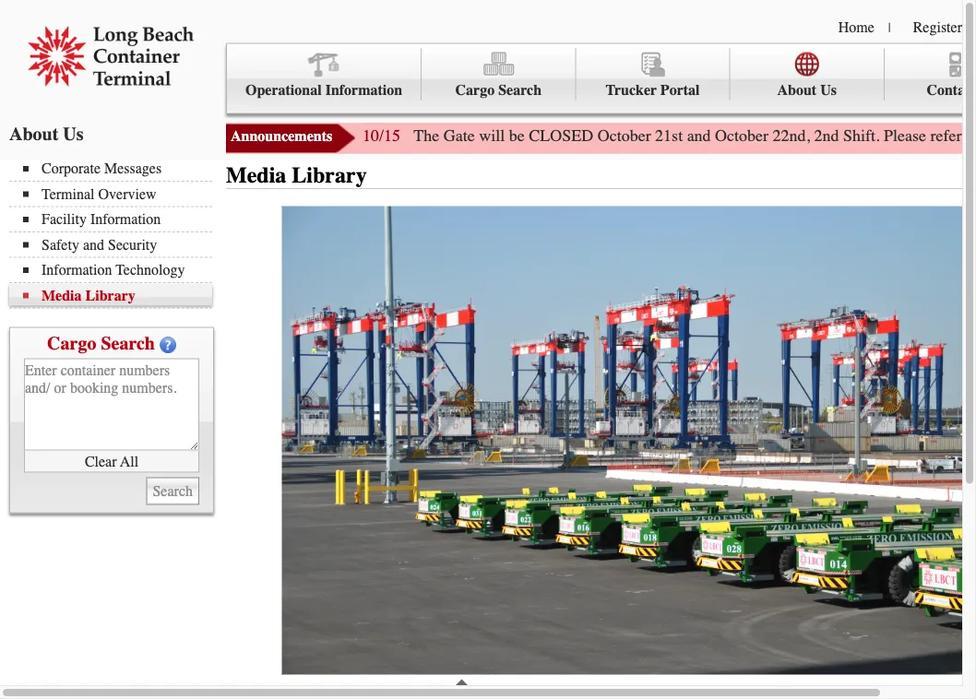 Task type: describe. For each thing, give the bounding box(es) containing it.
operational
[[245, 82, 322, 99]]

1 horizontal spatial media
[[226, 163, 286, 188]]

10/15
[[363, 126, 401, 145]]

cargo search link
[[422, 48, 576, 101]]

portal
[[661, 82, 700, 99]]

register link
[[913, 18, 962, 36]]

2nd
[[814, 126, 839, 145]]

security
[[108, 236, 157, 253]]

overview
[[98, 185, 157, 203]]

10/15 the gate will be closed october 21st and october 22nd, 2nd shift. please refer to
[[363, 126, 976, 145]]

operational information link
[[227, 48, 422, 101]]

|
[[889, 20, 891, 35]]

2 vertical spatial information
[[42, 262, 112, 279]]

Enter container numbers and/ or booking numbers.  text field
[[24, 359, 199, 451]]

1 vertical spatial cargo
[[47, 333, 96, 354]]

about inside "menu bar"
[[777, 82, 817, 99]]

all
[[120, 453, 139, 470]]

technology
[[116, 262, 185, 279]]

0 vertical spatial library
[[292, 163, 367, 188]]

21st
[[655, 126, 683, 145]]

operational information
[[245, 82, 403, 99]]

0 horizontal spatial about
[[9, 123, 58, 144]]

corporate messages link
[[23, 160, 212, 177]]

0 vertical spatial about us
[[777, 82, 837, 99]]

information technology link
[[23, 262, 212, 279]]

register
[[913, 18, 962, 36]]

media library
[[226, 163, 367, 188]]

22nd,
[[773, 126, 810, 145]]

facility
[[42, 211, 87, 228]]

about us link
[[730, 48, 885, 101]]

0 horizontal spatial us
[[63, 123, 84, 144]]

contact link
[[885, 48, 976, 101]]

will
[[479, 126, 505, 145]]

shift.
[[844, 126, 880, 145]]

corporate
[[42, 160, 101, 177]]

the
[[414, 126, 439, 145]]

closed
[[529, 126, 594, 145]]

facility information link
[[23, 211, 212, 228]]

trucker
[[606, 82, 657, 99]]



Task type: vqa. For each thing, say whether or not it's contained in the screenshot.
The
yes



Task type: locate. For each thing, give the bounding box(es) containing it.
library down information technology link
[[85, 287, 135, 304]]

1 vertical spatial about
[[9, 123, 58, 144]]

messages
[[104, 160, 162, 177]]

us
[[820, 82, 837, 99], [63, 123, 84, 144]]

menu bar containing operational information
[[226, 43, 976, 114]]

safety
[[42, 236, 79, 253]]

october left 22nd,
[[715, 126, 769, 145]]

media down announcements
[[226, 163, 286, 188]]

1 vertical spatial search
[[101, 333, 155, 354]]

1 horizontal spatial cargo search
[[455, 82, 542, 99]]

be
[[509, 126, 525, 145]]

about us
[[777, 82, 837, 99], [9, 123, 84, 144]]

library
[[292, 163, 367, 188], [85, 287, 135, 304]]

cargo search up will
[[455, 82, 542, 99]]

clear
[[85, 453, 117, 470]]

1 vertical spatial cargo search
[[47, 333, 155, 354]]

about up corporate
[[9, 123, 58, 144]]

0 horizontal spatial library
[[85, 287, 135, 304]]

0 vertical spatial us
[[820, 82, 837, 99]]

search down media library link
[[101, 333, 155, 354]]

1 horizontal spatial library
[[292, 163, 367, 188]]

1 horizontal spatial about
[[777, 82, 817, 99]]

media down safety
[[42, 287, 82, 304]]

0 vertical spatial menu bar
[[226, 43, 976, 114]]

1 horizontal spatial october
[[715, 126, 769, 145]]

and right safety
[[83, 236, 104, 253]]

0 horizontal spatial cargo
[[47, 333, 96, 354]]

1 vertical spatial and
[[83, 236, 104, 253]]

and
[[687, 126, 711, 145], [83, 236, 104, 253]]

clear all
[[85, 453, 139, 470]]

media library link
[[23, 287, 212, 304]]

search
[[499, 82, 542, 99], [101, 333, 155, 354]]

about us up 22nd,
[[777, 82, 837, 99]]

information down safety
[[42, 262, 112, 279]]

1 vertical spatial menu bar
[[9, 158, 221, 309]]

1 horizontal spatial menu bar
[[226, 43, 976, 114]]

None submit
[[146, 478, 199, 505]]

information up 10/15
[[325, 82, 403, 99]]

announcements
[[231, 128, 332, 145]]

cargo search inside cargo search link
[[455, 82, 542, 99]]

information inside operational information link
[[325, 82, 403, 99]]

1 horizontal spatial us
[[820, 82, 837, 99]]

1 vertical spatial information
[[90, 211, 161, 228]]

clear all button
[[24, 451, 199, 473]]

0 vertical spatial media
[[226, 163, 286, 188]]

0 vertical spatial information
[[325, 82, 403, 99]]

2 october from the left
[[715, 126, 769, 145]]

1 horizontal spatial search
[[499, 82, 542, 99]]

and inside corporate messages terminal overview facility information safety and security information technology media library
[[83, 236, 104, 253]]

0 horizontal spatial october
[[598, 126, 651, 145]]

1 vertical spatial media
[[42, 287, 82, 304]]

0 vertical spatial search
[[499, 82, 542, 99]]

1 vertical spatial about us
[[9, 123, 84, 144]]

us inside "menu bar"
[[820, 82, 837, 99]]

media
[[226, 163, 286, 188], [42, 287, 82, 304]]

cargo
[[455, 82, 495, 99], [47, 333, 96, 354]]

cargo search
[[455, 82, 542, 99], [47, 333, 155, 354]]

gate
[[444, 126, 475, 145]]

library inside corporate messages terminal overview facility information safety and security information technology media library
[[85, 287, 135, 304]]

0 horizontal spatial and
[[83, 236, 104, 253]]

0 vertical spatial cargo search
[[455, 82, 542, 99]]

0 vertical spatial and
[[687, 126, 711, 145]]

0 vertical spatial cargo
[[455, 82, 495, 99]]

search up be
[[499, 82, 542, 99]]

and right 21st at right top
[[687, 126, 711, 145]]

home link
[[839, 18, 875, 36]]

us up 2nd
[[820, 82, 837, 99]]

0 horizontal spatial about us
[[9, 123, 84, 144]]

about us up corporate
[[9, 123, 84, 144]]

1 vertical spatial library
[[85, 287, 135, 304]]

safety and security link
[[23, 236, 212, 253]]

0 horizontal spatial cargo search
[[47, 333, 155, 354]]

0 vertical spatial about
[[777, 82, 817, 99]]

information
[[325, 82, 403, 99], [90, 211, 161, 228], [42, 262, 112, 279]]

menu bar containing corporate messages
[[9, 158, 221, 309]]

us up corporate
[[63, 123, 84, 144]]

october left 21st at right top
[[598, 126, 651, 145]]

trucker portal link
[[576, 48, 730, 101]]

contact
[[927, 82, 976, 99]]

1 horizontal spatial cargo
[[455, 82, 495, 99]]

library down announcements
[[292, 163, 367, 188]]

refer
[[931, 126, 962, 145]]

trucker portal
[[606, 82, 700, 99]]

1 horizontal spatial about us
[[777, 82, 837, 99]]

search inside "menu bar"
[[499, 82, 542, 99]]

corporate messages terminal overview facility information safety and security information technology media library
[[42, 160, 185, 304]]

information down overview
[[90, 211, 161, 228]]

cargo down media library link
[[47, 333, 96, 354]]

cargo up the gate
[[455, 82, 495, 99]]

0 horizontal spatial menu bar
[[9, 158, 221, 309]]

0 horizontal spatial search
[[101, 333, 155, 354]]

1 vertical spatial us
[[63, 123, 84, 144]]

october
[[598, 126, 651, 145], [715, 126, 769, 145]]

media inside corporate messages terminal overview facility information safety and security information technology media library
[[42, 287, 82, 304]]

0 horizontal spatial media
[[42, 287, 82, 304]]

menu bar
[[226, 43, 976, 114], [9, 158, 221, 309]]

about
[[777, 82, 817, 99], [9, 123, 58, 144]]

home
[[839, 18, 875, 36]]

terminal
[[42, 185, 95, 203]]

terminal overview link
[[23, 185, 212, 203]]

about up 22nd,
[[777, 82, 817, 99]]

cargo search down media library link
[[47, 333, 155, 354]]

to
[[966, 126, 976, 145]]

please
[[884, 126, 927, 145]]

1 october from the left
[[598, 126, 651, 145]]

1 horizontal spatial and
[[687, 126, 711, 145]]



